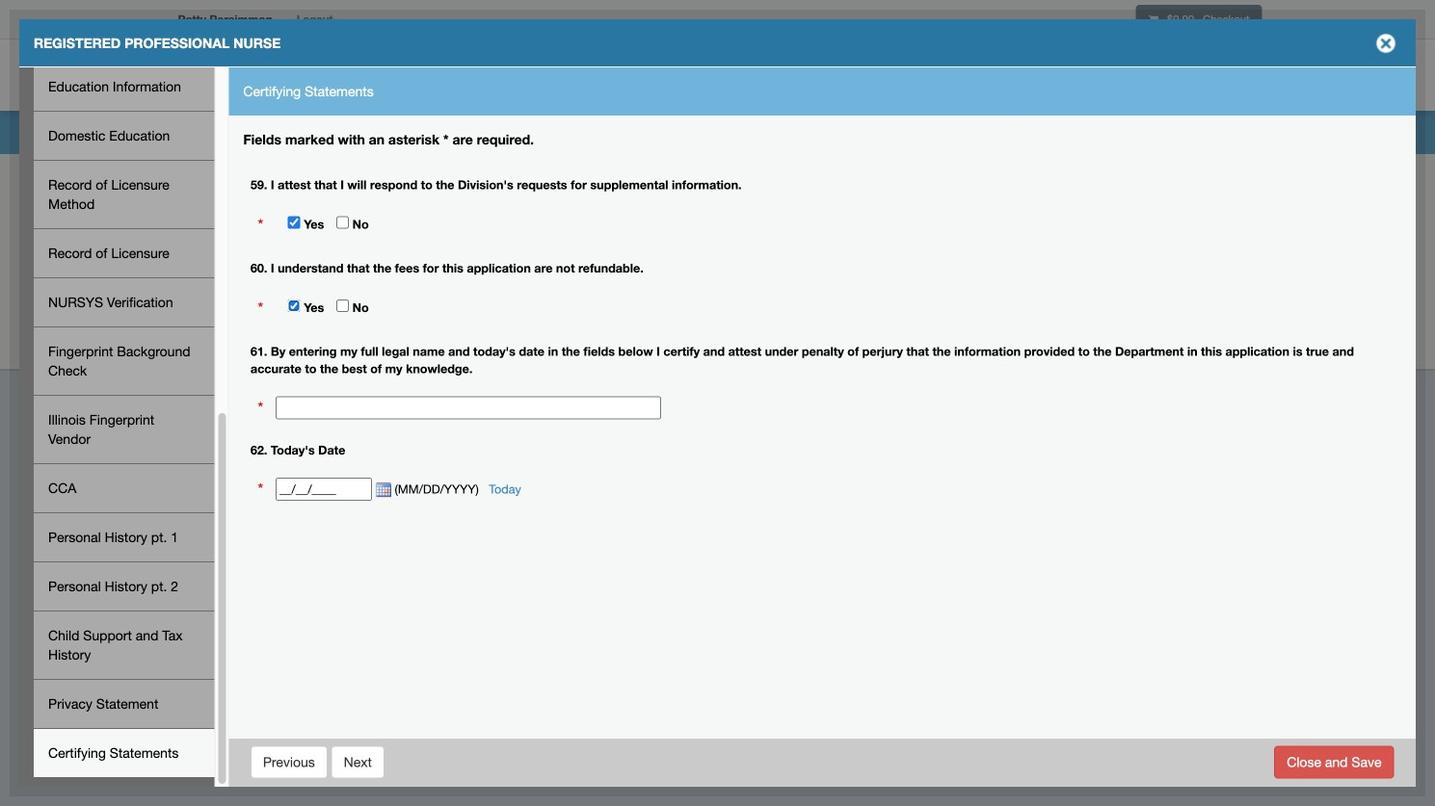 Task type: describe. For each thing, give the bounding box(es) containing it.
illinois department of financial and professional regulation image
[[168, 43, 608, 105]]



Task type: vqa. For each thing, say whether or not it's contained in the screenshot.
chevron down image
yes



Task type: locate. For each thing, give the bounding box(es) containing it.
None text field
[[276, 397, 661, 420], [276, 478, 372, 501], [276, 397, 661, 420], [276, 478, 372, 501]]

None button
[[251, 747, 328, 779], [331, 747, 385, 779], [1275, 747, 1395, 779], [251, 747, 328, 779], [331, 747, 385, 779], [1275, 747, 1395, 779]]

None checkbox
[[336, 300, 349, 312]]

chevron down image down chevron down icon
[[1226, 56, 1246, 76]]

None image field
[[372, 483, 391, 499]]

close window image
[[1371, 28, 1402, 59]]

chevron down image
[[1226, 0, 1246, 13], [1226, 56, 1246, 76]]

2 chevron down image from the top
[[1226, 56, 1246, 76]]

chevron down image
[[1226, 24, 1246, 44]]

1 chevron down image from the top
[[1226, 0, 1246, 13]]

shopping cart image
[[1149, 14, 1159, 25]]

chevron down image up chevron down icon
[[1226, 0, 1246, 13]]

1 vertical spatial chevron down image
[[1226, 56, 1246, 76]]

0 vertical spatial chevron down image
[[1226, 0, 1246, 13]]

None checkbox
[[288, 216, 300, 229], [336, 216, 349, 229], [288, 300, 300, 312], [288, 216, 300, 229], [336, 216, 349, 229], [288, 300, 300, 312]]



